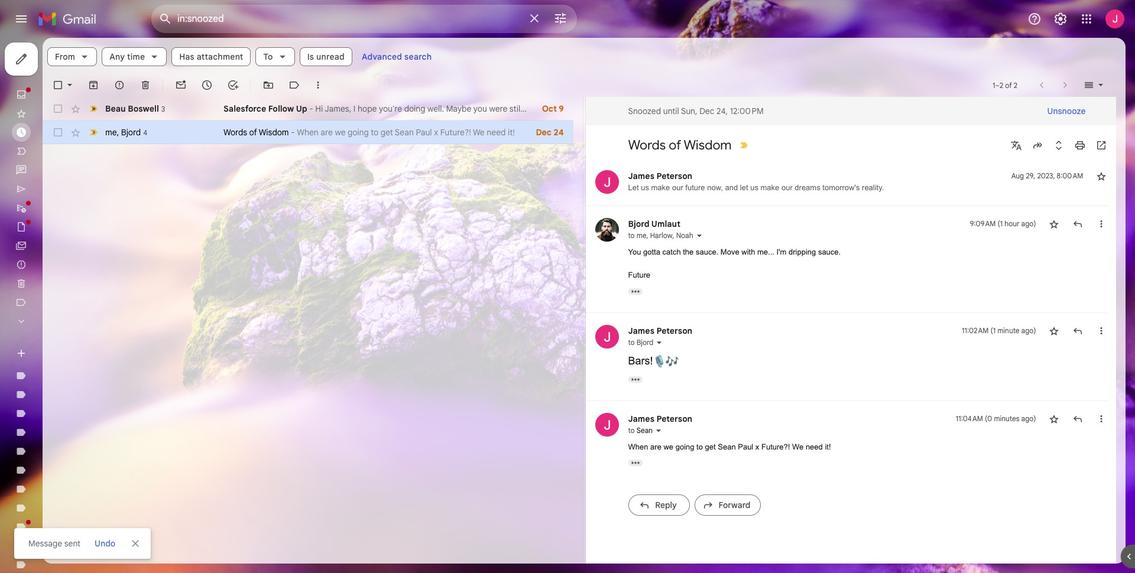 Task type: vqa. For each thing, say whether or not it's contained in the screenshot.
Korea - Hey Jeremy, Have you been to Korea?'s Hey
no



Task type: describe. For each thing, give the bounding box(es) containing it.
1 show trimmed content image from the top
[[628, 288, 642, 295]]

2 show trimmed content image from the top
[[628, 376, 642, 383]]

not starred image for james peterson
[[1048, 325, 1060, 337]]

james peterson for to sean
[[628, 414, 693, 424]]

tomorrow's
[[823, 183, 860, 192]]

wisdom for words of wisdom - when are we going to get sean paul x future?! we need it!
[[259, 127, 289, 138]]

gotta
[[643, 248, 660, 257]]

now,
[[707, 183, 723, 192]]

words of wisdom - when are we going to get sean paul x future?! we need it!
[[224, 127, 515, 138]]

me inside bars! "list"
[[637, 231, 647, 240]]

0 vertical spatial dec
[[700, 106, 715, 116]]

we inside bars! "list"
[[664, 443, 674, 451]]

1 james from the top
[[628, 171, 655, 182]]

dec inside row
[[536, 127, 552, 138]]

oct 9
[[542, 103, 564, 114]]

1 – 2 of 2
[[993, 81, 1018, 90]]

peterson for bjord
[[657, 326, 693, 336]]

james for sean
[[628, 414, 655, 424]]

undo
[[95, 539, 115, 549]]

aug
[[1012, 171, 1024, 180]]

any
[[109, 51, 125, 62]]

sun,
[[681, 106, 698, 116]]

advanced search
[[362, 51, 432, 62]]

search mail image
[[155, 8, 176, 30]]

snoozed until sun, dec 24, 12:00 pm
[[628, 106, 764, 116]]

until
[[663, 106, 679, 116]]

you gotta catch the sauce. move with me... i'm dripping sauce.
[[628, 248, 841, 257]]

harlow
[[650, 231, 673, 240]]

and
[[725, 183, 738, 192]]

we inside bars! "list"
[[792, 443, 804, 451]]

let
[[740, 183, 748, 192]]

2 us from the left
[[750, 183, 759, 192]]

umlaut
[[652, 219, 681, 229]]

message sent
[[28, 539, 80, 549]]

reality.
[[862, 183, 884, 192]]

noah
[[676, 231, 693, 240]]

has attachment
[[179, 51, 243, 62]]

11:04 am (0 minutes ago) cell
[[956, 413, 1036, 425]]

forward
[[719, 500, 751, 511]]

the
[[683, 248, 694, 257]]

1 peterson from the top
[[657, 171, 693, 182]]

salesforce
[[224, 103, 266, 114]]

–
[[995, 81, 1000, 90]]

advanced search options image
[[549, 7, 572, 30]]

0 horizontal spatial it!
[[508, 127, 515, 138]]

dripping
[[789, 248, 816, 257]]

0 horizontal spatial ,
[[117, 127, 119, 137]]

show trimmed content image
[[628, 460, 642, 467]]

forward link
[[695, 495, 761, 516]]

not starred image for 11:04 am (0 minutes ago)
[[1048, 413, 1060, 425]]

labels image
[[289, 79, 300, 91]]

not starred checkbox for peterson
[[1048, 413, 1060, 425]]

future
[[628, 271, 651, 280]]

clear search image
[[523, 7, 546, 30]]

to inside row
[[371, 127, 379, 138]]

snoozed
[[628, 106, 661, 116]]

me , bjord 4
[[105, 127, 147, 137]]

unsnooze
[[1048, 106, 1086, 116]]

of for words of wisdom
[[669, 137, 681, 153]]

future
[[686, 183, 705, 192]]

to for to bjord
[[628, 338, 635, 347]]

has attachment button
[[172, 47, 251, 66]]

(0
[[985, 414, 992, 423]]

minute
[[998, 326, 1020, 335]]

advanced search button
[[357, 46, 437, 67]]

need inside bars! "list"
[[806, 443, 823, 451]]

ago) for 9:09 am (1 hour ago)
[[1022, 219, 1036, 228]]

Search mail text field
[[177, 13, 520, 25]]

are inside row
[[321, 127, 333, 138]]

boswell
[[128, 103, 159, 114]]

1 us from the left
[[641, 183, 649, 192]]

- for words of wisdom
[[291, 127, 295, 138]]

ago) for 11:04 am (0 minutes ago)
[[1022, 414, 1036, 423]]

unread
[[316, 51, 345, 62]]

with
[[742, 248, 755, 257]]

is unread
[[307, 51, 345, 62]]

0 horizontal spatial we
[[335, 127, 346, 138]]

hour
[[1005, 219, 1020, 228]]

to bjord
[[628, 338, 654, 347]]

reply link
[[628, 495, 690, 516]]

9
[[559, 103, 564, 114]]

(1 for james peterson
[[991, 326, 996, 335]]

24
[[554, 127, 564, 138]]

row containing me
[[43, 121, 573, 144]]

unsnooze button
[[1038, 101, 1095, 122]]

toggle split pane mode image
[[1083, 79, 1095, 91]]

wisdom for words of wisdom
[[684, 137, 732, 153]]

is
[[307, 51, 314, 62]]

alert containing message sent
[[14, 27, 1116, 559]]

4
[[143, 128, 147, 137]]

bjord inside row
[[121, 127, 141, 137]]

11:02 am (1 minute ago) cell
[[962, 325, 1036, 337]]

beau boswell 3
[[105, 103, 165, 114]]

1 horizontal spatial ,
[[647, 231, 648, 240]]

to
[[263, 51, 273, 62]]

9:09 am (1 hour ago)
[[970, 219, 1036, 228]]

add to tasks image
[[227, 79, 239, 91]]

0 vertical spatial not starred checkbox
[[1095, 170, 1107, 182]]

to button
[[256, 47, 295, 66]]

move
[[721, 248, 740, 257]]

not starred image for aug 29, 2023, 8:00 am
[[1095, 170, 1107, 182]]

9:09 am (1 hour ago) cell
[[970, 218, 1036, 230]]

0 vertical spatial x
[[434, 127, 438, 138]]

from button
[[47, 47, 97, 66]]

advanced
[[362, 51, 402, 62]]

show details image for to sean
[[655, 427, 662, 434]]

24,
[[717, 106, 728, 116]]

2 horizontal spatial of
[[1005, 81, 1012, 90]]

settings image
[[1054, 12, 1068, 26]]

move to image
[[263, 79, 274, 91]]

reply
[[655, 500, 677, 511]]

29,
[[1026, 171, 1036, 180]]

sent
[[64, 539, 80, 549]]

archive image
[[88, 79, 99, 91]]



Task type: locate. For each thing, give the bounding box(es) containing it.
1 row from the top
[[43, 97, 573, 121]]

11:04 am
[[956, 414, 983, 423]]

not starred image
[[1048, 218, 1060, 230], [1048, 325, 1060, 337]]

0 horizontal spatial paul
[[416, 127, 432, 138]]

of down salesforce
[[249, 127, 257, 138]]

1 vertical spatial me
[[637, 231, 647, 240]]

3
[[161, 104, 165, 113]]

words for words of wisdom - when are we going to get sean paul x future?! we need it!
[[224, 127, 247, 138]]

0 vertical spatial show trimmed content image
[[628, 288, 642, 295]]

1 horizontal spatial make
[[761, 183, 780, 192]]

, down beau
[[117, 127, 119, 137]]

bjord umlaut
[[628, 219, 681, 229]]

1 vertical spatial sean
[[637, 426, 653, 435]]

up
[[296, 103, 307, 114]]

0 horizontal spatial when
[[297, 127, 319, 138]]

search
[[405, 51, 432, 62]]

(1 left 'minute'
[[991, 326, 996, 335]]

not starred image right minutes on the right of the page
[[1048, 413, 1060, 425]]

1 horizontal spatial me
[[637, 231, 647, 240]]

sean
[[395, 127, 414, 138], [637, 426, 653, 435], [718, 443, 736, 451]]

0 vertical spatial when
[[297, 127, 319, 138]]

bjord up to me , harlow , noah
[[628, 219, 650, 229]]

not starred image
[[1095, 170, 1107, 182], [1048, 413, 1060, 425]]

let
[[628, 183, 639, 192]]

words
[[224, 127, 247, 138], [628, 137, 666, 153]]

beau
[[105, 103, 126, 114]]

0 vertical spatial not starred image
[[1095, 170, 1107, 182]]

ago) for 11:02 am (1 minute ago)
[[1022, 326, 1036, 335]]

not starred checkbox right the 8:00 am
[[1095, 170, 1107, 182]]

peterson for sean
[[657, 414, 693, 424]]

1 horizontal spatial (1
[[998, 219, 1003, 228]]

None checkbox
[[52, 79, 64, 91], [52, 127, 64, 138], [52, 79, 64, 91], [52, 127, 64, 138]]

0 horizontal spatial get
[[381, 127, 393, 138]]

bjord left 4
[[121, 127, 141, 137]]

future?! inside row
[[440, 127, 471, 138]]

me...
[[757, 248, 775, 257]]

0 horizontal spatial need
[[487, 127, 506, 138]]

- for salesforce follow up
[[309, 103, 313, 114]]

let us make our future now, and let us make our dreams tomorrow's reality.
[[628, 183, 884, 192]]

0 vertical spatial peterson
[[657, 171, 693, 182]]

0 vertical spatial it!
[[508, 127, 515, 138]]

james up to bjord
[[628, 326, 655, 336]]

report spam image
[[114, 79, 125, 91]]

1 vertical spatial not starred image
[[1048, 325, 1060, 337]]

show trimmed content image
[[628, 288, 642, 295], [628, 376, 642, 383]]

navigation
[[0, 38, 142, 574]]

me
[[105, 127, 117, 137], [637, 231, 647, 240]]

row containing beau boswell
[[43, 97, 573, 121]]

need
[[487, 127, 506, 138], [806, 443, 823, 451]]

attachment
[[197, 51, 243, 62]]

3 james peterson from the top
[[628, 414, 693, 424]]

2 vertical spatial sean
[[718, 443, 736, 451]]

1 vertical spatial show trimmed content image
[[628, 376, 642, 383]]

to for to me , harlow , noah
[[628, 231, 635, 240]]

2 ago) from the top
[[1022, 326, 1036, 335]]

james
[[628, 171, 655, 182], [628, 326, 655, 336], [628, 414, 655, 424]]

future?! inside bars! "list"
[[762, 443, 790, 451]]

2 peterson from the top
[[657, 326, 693, 336]]

0 horizontal spatial our
[[672, 183, 683, 192]]

(1
[[998, 219, 1003, 228], [991, 326, 996, 335]]

2 horizontal spatial ,
[[673, 231, 675, 240]]

more image
[[312, 79, 324, 91]]

of for words of wisdom - when are we going to get sean paul x future?! we need it!
[[249, 127, 257, 138]]

- down follow
[[291, 127, 295, 138]]

from
[[55, 51, 75, 62]]

0 vertical spatial james
[[628, 171, 655, 182]]

show details image for to bjord
[[656, 339, 663, 346]]

1 vertical spatial x
[[756, 443, 759, 451]]

-
[[309, 103, 313, 114], [291, 127, 295, 138]]

2 sauce. from the left
[[818, 248, 841, 257]]

None checkbox
[[52, 103, 64, 115]]

ago) right hour
[[1022, 219, 1036, 228]]

1 vertical spatial going
[[676, 443, 695, 451]]

ago) right minutes on the right of the page
[[1022, 414, 1036, 423]]

2 not starred image from the top
[[1048, 325, 1060, 337]]

show details image right noah
[[696, 232, 703, 239]]

show details image
[[696, 232, 703, 239], [656, 339, 663, 346], [655, 427, 662, 434]]

peterson up 🎶 image
[[657, 326, 693, 336]]

ago) right 'minute'
[[1022, 326, 1036, 335]]

1 vertical spatial dec
[[536, 127, 552, 138]]

1 horizontal spatial our
[[782, 183, 793, 192]]

any time
[[109, 51, 145, 62]]

bars! list
[[586, 158, 1107, 527]]

1 vertical spatial need
[[806, 443, 823, 451]]

minutes
[[994, 414, 1020, 423]]

show details image for ,
[[696, 232, 703, 239]]

dec left 24,
[[700, 106, 715, 116]]

1 horizontal spatial are
[[650, 443, 662, 451]]

i'm
[[777, 248, 787, 257]]

show trimmed content image down future
[[628, 288, 642, 295]]

3 peterson from the top
[[657, 414, 693, 424]]

time
[[127, 51, 145, 62]]

1 horizontal spatial we
[[792, 443, 804, 451]]

2 vertical spatial not starred checkbox
[[1048, 413, 1060, 425]]

of
[[1005, 81, 1012, 90], [249, 127, 257, 138], [669, 137, 681, 153]]

oct
[[542, 103, 557, 114]]

1 horizontal spatial get
[[705, 443, 716, 451]]

0 vertical spatial paul
[[416, 127, 432, 138]]

gmail image
[[38, 7, 102, 31]]

0 horizontal spatial sean
[[395, 127, 414, 138]]

1 make from the left
[[651, 183, 670, 192]]

2 right 1
[[1000, 81, 1004, 90]]

james peterson up let
[[628, 171, 693, 182]]

paul inside bars! "list"
[[738, 443, 754, 451]]

support image
[[1028, 12, 1042, 26]]

1 horizontal spatial we
[[664, 443, 674, 451]]

bars!
[[628, 355, 653, 367]]

2 row from the top
[[43, 121, 573, 144]]

🎙 image
[[653, 355, 666, 368]]

words of wisdom
[[628, 137, 732, 153]]

3 james from the top
[[628, 414, 655, 424]]

(1 left hour
[[998, 219, 1003, 228]]

get
[[381, 127, 393, 138], [705, 443, 716, 451]]

to for to sean
[[628, 426, 635, 435]]

going inside bars! "list"
[[676, 443, 695, 451]]

11:02 am
[[962, 326, 989, 335]]

james peterson up to bjord
[[628, 326, 693, 336]]

james up let
[[628, 171, 655, 182]]

you
[[628, 248, 641, 257]]

salesforce follow up -
[[224, 103, 315, 114]]

1 horizontal spatial future?!
[[762, 443, 790, 451]]

1 vertical spatial ago)
[[1022, 326, 1036, 335]]

1 vertical spatial -
[[291, 127, 295, 138]]

wisdom
[[259, 127, 289, 138], [684, 137, 732, 153]]

1 vertical spatial when
[[628, 443, 648, 451]]

2
[[1000, 81, 1004, 90], [1014, 81, 1018, 90]]

not starred checkbox for umlaut
[[1048, 218, 1060, 230]]

2 horizontal spatial sean
[[718, 443, 736, 451]]

bjord
[[121, 127, 141, 137], [628, 219, 650, 229], [637, 338, 654, 347]]

aug 29, 2023, 8:00 am
[[1012, 171, 1084, 180]]

row down the up
[[43, 121, 573, 144]]

1 ago) from the top
[[1022, 219, 1036, 228]]

1 vertical spatial peterson
[[657, 326, 693, 336]]

2 james peterson from the top
[[628, 326, 693, 336]]

1 horizontal spatial dec
[[700, 106, 715, 116]]

wisdom down snoozed until sun, dec 24, 12:00 pm at the top of the page
[[684, 137, 732, 153]]

1 horizontal spatial going
[[676, 443, 695, 451]]

we
[[335, 127, 346, 138], [664, 443, 674, 451]]

aug 29, 2023, 8:00 am cell
[[1012, 170, 1084, 182]]

main menu image
[[14, 12, 28, 26]]

peterson down 🎶 image
[[657, 414, 693, 424]]

🎶 image
[[666, 355, 679, 368]]

1 vertical spatial paul
[[738, 443, 754, 451]]

2 2 from the left
[[1014, 81, 1018, 90]]

(1 inside cell
[[991, 326, 996, 335]]

0 vertical spatial we
[[335, 127, 346, 138]]

0 vertical spatial me
[[105, 127, 117, 137]]

1 vertical spatial not starred image
[[1048, 413, 1060, 425]]

None search field
[[151, 5, 577, 33]]

1 vertical spatial bjord
[[628, 219, 650, 229]]

our
[[672, 183, 683, 192], [782, 183, 793, 192]]

not starred checkbox right hour
[[1048, 218, 1060, 230]]

0 horizontal spatial words
[[224, 127, 247, 138]]

0 vertical spatial sean
[[395, 127, 414, 138]]

james peterson for to bjord
[[628, 326, 693, 336]]

delete image
[[140, 79, 151, 91]]

0 vertical spatial (1
[[998, 219, 1003, 228]]

alert
[[14, 27, 1116, 559]]

wisdom down salesforce follow up -
[[259, 127, 289, 138]]

ago)
[[1022, 219, 1036, 228], [1022, 326, 1036, 335], [1022, 414, 1036, 423]]

our left dreams at right top
[[782, 183, 793, 192]]

1 vertical spatial not starred checkbox
[[1048, 218, 1060, 230]]

Not starred checkbox
[[1048, 325, 1060, 337]]

of right –
[[1005, 81, 1012, 90]]

0 vertical spatial get
[[381, 127, 393, 138]]

0 vertical spatial ago)
[[1022, 219, 1036, 228]]

8:00 am
[[1057, 171, 1084, 180]]

1 vertical spatial are
[[650, 443, 662, 451]]

follow
[[268, 103, 294, 114]]

2 vertical spatial james peterson
[[628, 414, 693, 424]]

words for words of wisdom
[[628, 137, 666, 153]]

undo alert
[[90, 533, 120, 555]]

0 horizontal spatial of
[[249, 127, 257, 138]]

words down salesforce
[[224, 127, 247, 138]]

1 not starred image from the top
[[1048, 218, 1060, 230]]

1 vertical spatial (1
[[991, 326, 996, 335]]

1 horizontal spatial words
[[628, 137, 666, 153]]

2 our from the left
[[782, 183, 793, 192]]

get inside bars! "list"
[[705, 443, 716, 451]]

we inside row
[[473, 127, 485, 138]]

1 vertical spatial show details image
[[656, 339, 663, 346]]

0 vertical spatial need
[[487, 127, 506, 138]]

when down the up
[[297, 127, 319, 138]]

words of wisdom main content
[[43, 38, 1126, 564]]

james peterson up to sean
[[628, 414, 693, 424]]

1 vertical spatial get
[[705, 443, 716, 451]]

sauce. right dripping
[[818, 248, 841, 257]]

1
[[993, 81, 995, 90]]

any time button
[[102, 47, 167, 66]]

ago) inside cell
[[1022, 219, 1036, 228]]

1 horizontal spatial wisdom
[[684, 137, 732, 153]]

Not starred checkbox
[[1095, 170, 1107, 182], [1048, 218, 1060, 230], [1048, 413, 1060, 425]]

are inside bars! "list"
[[650, 443, 662, 451]]

- right the up
[[309, 103, 313, 114]]

2 vertical spatial bjord
[[637, 338, 654, 347]]

to me , harlow , noah
[[628, 231, 693, 240]]

not starred image right 'minute'
[[1048, 325, 1060, 337]]

2 vertical spatial show details image
[[655, 427, 662, 434]]

when inside bars! "list"
[[628, 443, 648, 451]]

row
[[43, 97, 573, 121], [43, 121, 573, 144]]

me down beau
[[105, 127, 117, 137]]

show details image right to bjord
[[656, 339, 663, 346]]

words down snoozed
[[628, 137, 666, 153]]

11:04 am (0 minutes ago)
[[956, 414, 1036, 423]]

2 vertical spatial ago)
[[1022, 414, 1036, 423]]

0 horizontal spatial future?!
[[440, 127, 471, 138]]

0 horizontal spatial 2
[[1000, 81, 1004, 90]]

0 vertical spatial future?!
[[440, 127, 471, 138]]

x
[[434, 127, 438, 138], [756, 443, 759, 451]]

1 our from the left
[[672, 183, 683, 192]]

1 vertical spatial james peterson
[[628, 326, 693, 336]]

x inside bars! "list"
[[756, 443, 759, 451]]

0 vertical spatial going
[[348, 127, 369, 138]]

james for bjord
[[628, 326, 655, 336]]

2 make from the left
[[761, 183, 780, 192]]

are
[[321, 127, 333, 138], [650, 443, 662, 451]]

0 vertical spatial -
[[309, 103, 313, 114]]

1 vertical spatial james
[[628, 326, 655, 336]]

12:00 pm
[[730, 106, 764, 116]]

0 horizontal spatial not starred image
[[1048, 413, 1060, 425]]

our left future
[[672, 183, 683, 192]]

0 vertical spatial bjord
[[121, 127, 141, 137]]

peterson
[[657, 171, 693, 182], [657, 326, 693, 336], [657, 414, 693, 424]]

1 horizontal spatial x
[[756, 443, 759, 451]]

0 horizontal spatial are
[[321, 127, 333, 138]]

0 horizontal spatial me
[[105, 127, 117, 137]]

to
[[371, 127, 379, 138], [628, 231, 635, 240], [628, 338, 635, 347], [628, 426, 635, 435], [697, 443, 703, 451]]

(1 inside cell
[[998, 219, 1003, 228]]

, left noah
[[673, 231, 675, 240]]

show details image right to sean
[[655, 427, 662, 434]]

james up to sean
[[628, 414, 655, 424]]

when up show trimmed content icon
[[628, 443, 648, 451]]

0 horizontal spatial x
[[434, 127, 438, 138]]

9:09 am
[[970, 219, 996, 228]]

going
[[348, 127, 369, 138], [676, 443, 695, 451]]

3 ago) from the top
[[1022, 414, 1036, 423]]

0 vertical spatial not starred image
[[1048, 218, 1060, 230]]

me inside row
[[105, 127, 117, 137]]

2 james from the top
[[628, 326, 655, 336]]

me down bjord umlaut
[[637, 231, 647, 240]]

1 vertical spatial future?!
[[762, 443, 790, 451]]

1 horizontal spatial 2
[[1014, 81, 1018, 90]]

1 james peterson from the top
[[628, 171, 693, 182]]

not starred image right the 8:00 am
[[1095, 170, 1107, 182]]

1 horizontal spatial not starred image
[[1095, 170, 1107, 182]]

0 horizontal spatial (1
[[991, 326, 996, 335]]

dec 24
[[536, 127, 564, 138]]

, down bjord umlaut
[[647, 231, 648, 240]]

1 vertical spatial it!
[[825, 443, 831, 451]]

bjord up bars!
[[637, 338, 654, 347]]

when
[[297, 127, 319, 138], [628, 443, 648, 451]]

to sean
[[628, 426, 653, 435]]

(1 for bjord umlaut
[[998, 219, 1003, 228]]

0 horizontal spatial make
[[651, 183, 670, 192]]

are down to sean
[[650, 443, 662, 451]]

not starred image right hour
[[1048, 218, 1060, 230]]

dec left '24'
[[536, 127, 552, 138]]

0 horizontal spatial us
[[641, 183, 649, 192]]

1 horizontal spatial -
[[309, 103, 313, 114]]

sauce.
[[696, 248, 719, 257], [818, 248, 841, 257]]

dec
[[700, 106, 715, 116], [536, 127, 552, 138]]

1 vertical spatial we
[[792, 443, 804, 451]]

2023,
[[1037, 171, 1055, 180]]

1 2 from the left
[[1000, 81, 1004, 90]]

when are we going to get sean paul x future?! we need it!
[[628, 443, 831, 451]]

is unread button
[[300, 47, 352, 66]]

0 vertical spatial show details image
[[696, 232, 703, 239]]

0 horizontal spatial dec
[[536, 127, 552, 138]]

1 horizontal spatial when
[[628, 443, 648, 451]]

0 horizontal spatial going
[[348, 127, 369, 138]]

snooze image
[[201, 79, 213, 91]]

dreams
[[795, 183, 821, 192]]

future?!
[[440, 127, 471, 138], [762, 443, 790, 451]]

11:02 am (1 minute ago)
[[962, 326, 1036, 335]]

2 right –
[[1014, 81, 1018, 90]]

show trimmed content image down bars!
[[628, 376, 642, 383]]

of inside row
[[249, 127, 257, 138]]

0 vertical spatial we
[[473, 127, 485, 138]]

need inside row
[[487, 127, 506, 138]]

0 horizontal spatial wisdom
[[259, 127, 289, 138]]

2 vertical spatial james
[[628, 414, 655, 424]]

0 horizontal spatial sauce.
[[696, 248, 719, 257]]

are down more icon
[[321, 127, 333, 138]]

has
[[179, 51, 194, 62]]

not starred image for bjord umlaut
[[1048, 218, 1060, 230]]

it! inside bars! "list"
[[825, 443, 831, 451]]

row down more icon
[[43, 97, 573, 121]]

sauce. right the
[[696, 248, 719, 257]]

1 sauce. from the left
[[696, 248, 719, 257]]

of down until
[[669, 137, 681, 153]]

1 horizontal spatial it!
[[825, 443, 831, 451]]

1 horizontal spatial of
[[669, 137, 681, 153]]

not starred checkbox right minutes on the right of the page
[[1048, 413, 1060, 425]]

us
[[641, 183, 649, 192], [750, 183, 759, 192]]

it!
[[508, 127, 515, 138], [825, 443, 831, 451]]

catch
[[663, 248, 681, 257]]

peterson up future
[[657, 171, 693, 182]]

message
[[28, 539, 62, 549]]



